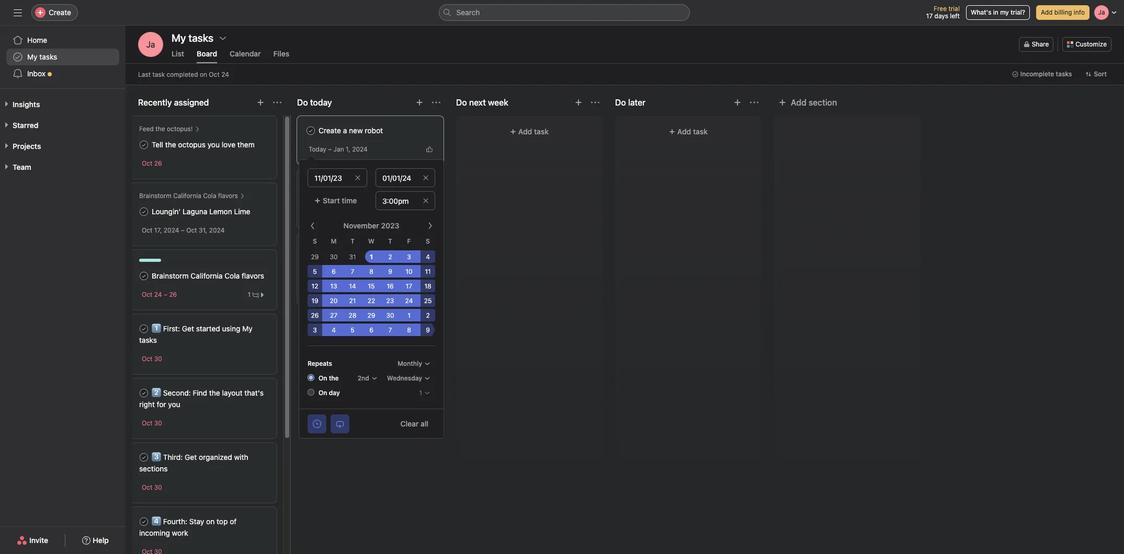 Task type: locate. For each thing, give the bounding box(es) containing it.
0 vertical spatial brainstorm
[[139, 192, 172, 200]]

0 horizontal spatial cola
[[203, 192, 216, 200]]

7 down the '23'
[[389, 327, 392, 334]]

find right second:
[[193, 389, 207, 398]]

30 down sections
[[154, 484, 162, 492]]

2
[[389, 253, 392, 261], [426, 312, 430, 320]]

23
[[387, 297, 394, 305]]

first:
[[163, 325, 180, 333]]

feed
[[139, 125, 154, 133]]

completed image up the right
[[138, 387, 150, 400]]

2024
[[352, 146, 368, 153], [164, 227, 179, 234], [209, 227, 225, 234]]

completed checkbox for brand meeting with the marketing team
[[305, 253, 317, 266]]

3️⃣ third: get organized with sections
[[139, 453, 248, 474]]

team button
[[0, 162, 31, 173]]

1 horizontal spatial add task image
[[416, 98, 424, 107]]

0 horizontal spatial tasks
[[39, 52, 57, 61]]

completed image for do today
[[305, 253, 317, 266]]

24 right the '23'
[[405, 297, 413, 305]]

1 vertical spatial 3
[[313, 327, 317, 334]]

27 down "20"
[[330, 312, 338, 320]]

the for tell the octopus you love them
[[165, 140, 176, 149]]

the inside 2️⃣ second: find the layout that's right for you
[[209, 389, 220, 398]]

0 vertical spatial create
[[49, 8, 71, 17]]

brainstorm up the oct 24 – 26 at the bottom of the page
[[152, 272, 189, 281]]

6 down brand
[[332, 268, 336, 276]]

10
[[406, 268, 413, 276]]

invite button
[[10, 532, 55, 551]]

15
[[368, 283, 375, 290]]

tasks inside 1️⃣ first: get started using my tasks
[[139, 336, 157, 345]]

0 vertical spatial 5
[[313, 268, 317, 276]]

add for add task button to the left
[[360, 314, 373, 323]]

right
[[139, 400, 155, 409]]

1 on from the top
[[319, 375, 327, 383]]

all
[[421, 420, 429, 428]]

0 vertical spatial on
[[319, 375, 327, 383]]

24 up 1️⃣ on the left bottom
[[154, 291, 162, 299]]

board link
[[197, 49, 217, 63]]

25 down 18
[[424, 297, 432, 305]]

1 add task image from the left
[[575, 98, 583, 107]]

1 horizontal spatial 6
[[370, 327, 374, 334]]

oct 30 button for tasks
[[142, 355, 162, 363]]

customize
[[1076, 40, 1108, 48]]

0 horizontal spatial 5
[[313, 268, 317, 276]]

On day radio
[[308, 389, 315, 396]]

0 vertical spatial get
[[182, 325, 194, 333]]

3 up 10
[[407, 253, 411, 261]]

21
[[349, 297, 356, 305]]

2 vertical spatial completed checkbox
[[138, 452, 150, 464]]

oct 30 for tasks
[[142, 355, 162, 363]]

3 oct 30 button from the top
[[142, 484, 162, 492]]

you left love
[[208, 140, 220, 149]]

2 horizontal spatial 1
[[408, 312, 411, 320]]

0 vertical spatial 8
[[370, 268, 374, 276]]

0 likes. click to like this task image
[[427, 146, 433, 153]]

30 down m
[[330, 253, 338, 261]]

2 left marketing
[[389, 253, 392, 261]]

trial?
[[1011, 8, 1026, 16]]

1
[[370, 253, 373, 261], [248, 291, 251, 299], [408, 312, 411, 320]]

0 horizontal spatial 6
[[332, 268, 336, 276]]

completed image
[[138, 206, 150, 218], [305, 253, 317, 266], [138, 270, 150, 283]]

1 horizontal spatial flavors
[[242, 272, 264, 281]]

t
[[351, 238, 355, 245], [388, 238, 392, 245]]

1 vertical spatial you
[[168, 400, 180, 409]]

0 vertical spatial 6
[[332, 268, 336, 276]]

completed image left 4️⃣
[[138, 516, 150, 529]]

t up 31
[[351, 238, 355, 245]]

24
[[221, 70, 229, 78], [154, 291, 162, 299], [405, 297, 413, 305]]

1 horizontal spatial create
[[319, 126, 341, 135]]

add inside button
[[791, 98, 807, 107]]

the left layout
[[209, 389, 220, 398]]

on for completed
[[200, 70, 207, 78]]

1 completed checkbox from the top
[[138, 270, 150, 283]]

completed image for 1️⃣ first: get started using my tasks
[[138, 323, 150, 335]]

17 down 10
[[406, 283, 413, 290]]

3 more section actions image from the left
[[751, 98, 759, 107]]

1 vertical spatial tasks
[[1057, 70, 1073, 78]]

2 add task image from the left
[[416, 98, 424, 107]]

global element
[[0, 26, 126, 88]]

section
[[809, 98, 838, 107]]

9 up monthly popup button
[[426, 327, 430, 334]]

completed image up the oct 24 – 26 at the bottom of the page
[[138, 270, 150, 283]]

tasks down home
[[39, 52, 57, 61]]

completed checkbox up the oct 24 – 26 at the bottom of the page
[[138, 270, 150, 283]]

1 vertical spatial on
[[206, 518, 215, 527]]

0 horizontal spatial t
[[351, 238, 355, 245]]

1 horizontal spatial 26
[[169, 291, 177, 299]]

get right first:
[[182, 325, 194, 333]]

9 up 16
[[388, 268, 392, 276]]

the right feed
[[156, 125, 165, 133]]

– up first:
[[164, 291, 167, 299]]

with down w
[[370, 255, 384, 264]]

on for on the
[[319, 375, 327, 383]]

get for organized
[[185, 453, 197, 462]]

26
[[154, 160, 162, 167], [169, 291, 177, 299], [311, 312, 319, 320]]

29 down 22
[[368, 312, 376, 320]]

2 horizontal spatial tasks
[[1057, 70, 1073, 78]]

2024 right the 17,
[[164, 227, 179, 234]]

oct up 1️⃣ on the left bottom
[[142, 291, 153, 299]]

2 vertical spatial completed image
[[138, 270, 150, 283]]

1 vertical spatial 17
[[406, 283, 413, 290]]

2 on from the top
[[319, 389, 327, 397]]

organized
[[199, 453, 232, 462]]

completed image for recently assigned
[[138, 270, 150, 283]]

1 vertical spatial 2
[[426, 312, 430, 320]]

0 vertical spatial oct 30
[[142, 355, 162, 363]]

30 for 2️⃣ second: find the layout that's right for you
[[154, 420, 162, 428]]

add task image
[[256, 98, 265, 107], [416, 98, 424, 107]]

2 add task image from the left
[[734, 98, 742, 107]]

29
[[311, 253, 319, 261], [368, 312, 376, 320]]

using
[[222, 325, 240, 333]]

5 up the 12
[[313, 268, 317, 276]]

1 vertical spatial create
[[319, 126, 341, 135]]

tasks right incomplete
[[1057, 70, 1073, 78]]

5 down 28
[[351, 327, 355, 334]]

0 vertical spatial my
[[27, 52, 37, 61]]

0 vertical spatial 2
[[389, 253, 392, 261]]

task
[[153, 70, 165, 78], [534, 127, 549, 136], [693, 127, 708, 136], [375, 314, 390, 323]]

completed checkbox left 1️⃣ on the left bottom
[[138, 323, 150, 335]]

1 horizontal spatial my
[[242, 325, 253, 333]]

1 vertical spatial cola
[[225, 272, 240, 281]]

flavors up 1 button at the bottom left of page
[[242, 272, 264, 281]]

jan
[[334, 146, 344, 153]]

add task image
[[575, 98, 583, 107], [734, 98, 742, 107]]

1 vertical spatial my
[[242, 325, 253, 333]]

1 oct 30 from the top
[[142, 355, 162, 363]]

get right third:
[[185, 453, 197, 462]]

on down board link
[[200, 70, 207, 78]]

0 horizontal spatial my
[[27, 52, 37, 61]]

completed checkbox left start
[[305, 189, 317, 202]]

completed checkbox for create a new robot
[[305, 125, 317, 137]]

completed image for 2️⃣ second: find the layout that's right for you
[[138, 387, 150, 400]]

2 more section actions image from the left
[[432, 98, 441, 107]]

25 left "13"
[[321, 286, 329, 294]]

1 oct 30 button from the top
[[142, 355, 162, 363]]

2️⃣ second: find the layout that's right for you
[[139, 389, 264, 409]]

completed image up team
[[305, 253, 317, 266]]

get inside 1️⃣ first: get started using my tasks
[[182, 325, 194, 333]]

1 horizontal spatial 1
[[370, 253, 373, 261]]

set to repeat image
[[336, 420, 344, 428]]

1 vertical spatial 1
[[248, 291, 251, 299]]

Completed checkbox
[[305, 125, 317, 137], [138, 139, 150, 151], [305, 189, 317, 202], [138, 206, 150, 218], [305, 253, 317, 266], [138, 323, 150, 335], [138, 516, 150, 529]]

29 up team
[[311, 253, 319, 261]]

1 vertical spatial 29
[[368, 312, 376, 320]]

calendar
[[230, 49, 261, 58]]

on left the top
[[206, 518, 215, 527]]

add
[[1042, 8, 1053, 16], [791, 98, 807, 107], [519, 127, 532, 136], [678, 127, 692, 136], [360, 314, 373, 323]]

oct down sections
[[142, 484, 153, 492]]

2 oct 30 button from the top
[[142, 420, 162, 428]]

repeats
[[308, 360, 332, 368]]

create up home 'link'
[[49, 8, 71, 17]]

2️⃣
[[152, 389, 161, 398]]

17 inside free trial 17 days left
[[927, 12, 933, 20]]

13
[[331, 283, 337, 290]]

30 down for
[[154, 420, 162, 428]]

work
[[172, 529, 188, 538]]

24 down 'show options' image at the top left
[[221, 70, 229, 78]]

with right organized
[[234, 453, 248, 462]]

get for started
[[182, 325, 194, 333]]

1 horizontal spatial s
[[426, 238, 430, 245]]

tasks down 1️⃣ on the left bottom
[[139, 336, 157, 345]]

completed checkbox up today
[[305, 125, 317, 137]]

oct 30 button down 1️⃣ on the left bottom
[[142, 355, 162, 363]]

t down the 2023
[[388, 238, 392, 245]]

completed image for create a new robot
[[305, 125, 317, 137]]

completed checkbox left 3️⃣
[[138, 452, 150, 464]]

days
[[935, 12, 949, 20]]

2 horizontal spatial more section actions image
[[751, 98, 759, 107]]

– left 31,
[[181, 227, 185, 234]]

completed image
[[305, 125, 317, 137], [138, 139, 150, 151], [305, 189, 317, 202], [138, 323, 150, 335], [138, 387, 150, 400], [138, 452, 150, 464], [138, 516, 150, 529]]

completed checkbox up team
[[305, 253, 317, 266]]

sort button
[[1082, 67, 1112, 82]]

1️⃣ first: get started using my tasks
[[139, 325, 253, 345]]

0 vertical spatial find
[[319, 191, 333, 199]]

create inside popup button
[[49, 8, 71, 17]]

1 vertical spatial completed checkbox
[[138, 387, 150, 400]]

get inside 3️⃣ third: get organized with sections
[[185, 453, 197, 462]]

insights
[[13, 100, 40, 109]]

add task image for do later
[[734, 98, 742, 107]]

clear
[[401, 420, 419, 428]]

0 vertical spatial 4
[[426, 253, 430, 261]]

next month image
[[426, 222, 434, 230]]

3 oct 30 from the top
[[142, 484, 162, 492]]

second:
[[163, 389, 191, 398]]

clear all
[[401, 420, 429, 428]]

0 horizontal spatial 8
[[370, 268, 374, 276]]

hide sidebar image
[[14, 8, 22, 17]]

0 vertical spatial oct 30 button
[[142, 355, 162, 363]]

oct 17, 2024 – oct 31, 2024
[[142, 227, 225, 234]]

1 horizontal spatial 2024
[[209, 227, 225, 234]]

create a new robot
[[319, 126, 383, 135]]

0 vertical spatial 7
[[351, 268, 355, 276]]

completed image for tell the octopus you love them
[[138, 139, 150, 151]]

the inside 'brand meeting with the marketing team'
[[386, 255, 397, 264]]

0 vertical spatial 29
[[311, 253, 319, 261]]

completed image left tell
[[138, 139, 150, 151]]

1 vertical spatial on
[[319, 389, 327, 397]]

completed image up today
[[305, 125, 317, 137]]

tasks inside dropdown button
[[1057, 70, 1073, 78]]

2024 right 31,
[[209, 227, 225, 234]]

6
[[332, 268, 336, 276], [370, 327, 374, 334]]

5
[[313, 268, 317, 276], [351, 327, 355, 334]]

completed checkbox for 3️⃣ third: get organized with sections
[[138, 452, 150, 464]]

create
[[49, 8, 71, 17], [319, 126, 341, 135]]

stay
[[189, 518, 204, 527]]

0 horizontal spatial flavors
[[218, 192, 238, 200]]

create left a in the top left of the page
[[319, 126, 341, 135]]

incoming
[[139, 529, 170, 538]]

completed image left loungin'
[[138, 206, 150, 218]]

with inside 3️⃣ third: get organized with sections
[[234, 453, 248, 462]]

2024 right 1,
[[352, 146, 368, 153]]

completed checkbox up the right
[[138, 387, 150, 400]]

tasks inside global "element"
[[39, 52, 57, 61]]

completed checkbox for 4️⃣ fourth: stay on top of incoming work
[[138, 516, 150, 529]]

previous month image
[[309, 222, 317, 230]]

info
[[1074, 8, 1086, 16]]

completed image left 3️⃣
[[138, 452, 150, 464]]

1 horizontal spatial tasks
[[139, 336, 157, 345]]

17,
[[154, 227, 162, 234]]

oct left the 17,
[[142, 227, 153, 234]]

my right using
[[242, 325, 253, 333]]

start time button
[[308, 192, 367, 210]]

brainstorm up loungin'
[[139, 192, 172, 200]]

what's in my trial?
[[971, 8, 1026, 16]]

california up laguna
[[173, 192, 201, 200]]

monthly button
[[393, 357, 435, 372]]

wednesday button
[[382, 372, 435, 386]]

oct 30 for right
[[142, 420, 162, 428]]

1 s from the left
[[313, 238, 317, 245]]

new
[[349, 126, 363, 135]]

s down next month icon
[[426, 238, 430, 245]]

completed checkbox for 1️⃣ first: get started using my tasks
[[138, 323, 150, 335]]

task for add task button for do next week
[[534, 127, 549, 136]]

completed checkbox left 4️⃣
[[138, 516, 150, 529]]

customize button
[[1063, 37, 1112, 52]]

26 down tell
[[154, 160, 162, 167]]

0 horizontal spatial create
[[49, 8, 71, 17]]

brainstorm california cola flavors up laguna
[[139, 192, 238, 200]]

tasks for my tasks
[[39, 52, 57, 61]]

with inside 'brand meeting with the marketing team'
[[370, 255, 384, 264]]

flavors up lemon
[[218, 192, 238, 200]]

1 horizontal spatial 9
[[426, 327, 430, 334]]

completed checkbox left tell
[[138, 139, 150, 151]]

oct 30 down sections
[[142, 484, 162, 492]]

30 down the '23'
[[387, 312, 394, 320]]

add task image left the do at left top
[[416, 98, 424, 107]]

17 left 'days' on the right top of the page
[[927, 12, 933, 20]]

the
[[156, 125, 165, 133], [165, 140, 176, 149], [386, 255, 397, 264], [329, 375, 339, 383], [209, 389, 220, 398]]

california
[[173, 192, 201, 200], [191, 272, 223, 281]]

30 down 1️⃣ on the left bottom
[[154, 355, 162, 363]]

brand meeting with the marketing team
[[306, 255, 433, 275]]

add task for do later
[[678, 127, 708, 136]]

my tasks link
[[6, 49, 119, 65]]

1 vertical spatial 7
[[389, 327, 392, 334]]

day
[[329, 389, 340, 397]]

8 up monthly
[[407, 327, 411, 334]]

laguna
[[183, 207, 208, 216]]

0 vertical spatial 25
[[321, 286, 329, 294]]

2 horizontal spatial add task
[[678, 127, 708, 136]]

0 horizontal spatial 17
[[406, 283, 413, 290]]

loungin'
[[152, 207, 181, 216]]

1 horizontal spatial more section actions image
[[432, 98, 441, 107]]

0 horizontal spatial add task image
[[256, 98, 265, 107]]

more section actions image
[[273, 98, 282, 107], [432, 98, 441, 107], [751, 98, 759, 107]]

1 horizontal spatial add task image
[[734, 98, 742, 107]]

completed image left 1️⃣ on the left bottom
[[138, 323, 150, 335]]

1 vertical spatial 5
[[351, 327, 355, 334]]

3 completed checkbox from the top
[[138, 452, 150, 464]]

27
[[336, 286, 344, 294], [330, 312, 338, 320]]

you down second:
[[168, 400, 180, 409]]

completed checkbox left loungin'
[[138, 206, 150, 218]]

3
[[407, 253, 411, 261], [313, 327, 317, 334]]

1 vertical spatial find
[[193, 389, 207, 398]]

inbox
[[27, 69, 46, 78]]

brainstorm california cola flavors down 31,
[[152, 272, 264, 281]]

1 more section actions image from the left
[[273, 98, 282, 107]]

last
[[138, 70, 151, 78]]

marketing
[[399, 255, 433, 264]]

7 down meeting
[[351, 268, 355, 276]]

clear due date image
[[423, 175, 429, 181]]

team
[[13, 163, 31, 172]]

0 horizontal spatial find
[[193, 389, 207, 398]]

help
[[93, 536, 109, 545]]

1 vertical spatial 4
[[332, 327, 336, 334]]

0 vertical spatial 3
[[407, 253, 411, 261]]

0 horizontal spatial 25
[[321, 286, 329, 294]]

1 horizontal spatial cola
[[225, 272, 240, 281]]

0 horizontal spatial s
[[313, 238, 317, 245]]

2 oct 30 from the top
[[142, 420, 162, 428]]

on for stay
[[206, 518, 215, 527]]

the for feed the octopus!
[[156, 125, 165, 133]]

oct 30 down 1️⃣ on the left bottom
[[142, 355, 162, 363]]

2 vertical spatial oct 30
[[142, 484, 162, 492]]

on for on day
[[319, 389, 327, 397]]

1 horizontal spatial t
[[388, 238, 392, 245]]

1 add task image from the left
[[256, 98, 265, 107]]

oct 30 button
[[142, 355, 162, 363], [142, 420, 162, 428], [142, 484, 162, 492]]

0 horizontal spatial 3
[[313, 327, 317, 334]]

0 vertical spatial 26
[[154, 160, 162, 167]]

0 horizontal spatial more section actions image
[[273, 98, 282, 107]]

oct down board link
[[209, 70, 220, 78]]

27 up "20"
[[336, 286, 344, 294]]

wednesday
[[387, 375, 422, 383]]

octopus!
[[167, 125, 193, 133]]

home
[[27, 36, 47, 44]]

the up day
[[329, 375, 339, 383]]

completed checkbox for loungin' laguna lemon lime
[[138, 206, 150, 218]]

add time image
[[313, 420, 321, 428]]

objective
[[335, 191, 366, 199]]

2 completed checkbox from the top
[[138, 387, 150, 400]]

0 vertical spatial completed checkbox
[[138, 270, 150, 283]]

25
[[321, 286, 329, 294], [424, 297, 432, 305]]

4️⃣
[[152, 518, 161, 527]]

my up the inbox
[[27, 52, 37, 61]]

oct down the right
[[142, 420, 153, 428]]

november
[[344, 221, 379, 230]]

Completed checkbox
[[138, 270, 150, 283], [138, 387, 150, 400], [138, 452, 150, 464]]

30 for 1️⃣ first: get started using my tasks
[[154, 355, 162, 363]]

8
[[370, 268, 374, 276], [407, 327, 411, 334]]

0 horizontal spatial 4
[[332, 327, 336, 334]]

on left day
[[319, 389, 327, 397]]

0 vertical spatial cola
[[203, 192, 216, 200]]

completed checkbox for 2️⃣ second: find the layout that's right for you
[[138, 387, 150, 400]]

sort
[[1095, 70, 1108, 78]]

on day
[[319, 389, 340, 397]]

7
[[351, 268, 355, 276], [389, 327, 392, 334]]

8 up the '15'
[[370, 268, 374, 276]]

s down previous month icon
[[313, 238, 317, 245]]

completed image for 3️⃣ third: get organized with sections
[[138, 452, 150, 464]]

on inside 4️⃣ fourth: stay on top of incoming work
[[206, 518, 215, 527]]

1 vertical spatial flavors
[[242, 272, 264, 281]]

1 vertical spatial oct 30 button
[[142, 420, 162, 428]]

oct down tell
[[142, 160, 153, 167]]

4 down "20"
[[332, 327, 336, 334]]

0 vertical spatial with
[[370, 255, 384, 264]]

0 vertical spatial on
[[200, 70, 207, 78]]

26 down 19
[[311, 312, 319, 320]]



Task type: describe. For each thing, give the bounding box(es) containing it.
oct up 19
[[309, 286, 320, 294]]

Due time text field
[[376, 192, 435, 210]]

1 horizontal spatial 7
[[389, 327, 392, 334]]

lemon
[[209, 207, 232, 216]]

in
[[994, 8, 999, 16]]

2 t from the left
[[388, 238, 392, 245]]

1 vertical spatial 8
[[407, 327, 411, 334]]

0 vertical spatial flavors
[[218, 192, 238, 200]]

1 vertical spatial 26
[[169, 291, 177, 299]]

last task completed on oct 24
[[138, 70, 229, 78]]

w
[[369, 238, 375, 245]]

3️⃣
[[152, 453, 161, 462]]

0 horizontal spatial 7
[[351, 268, 355, 276]]

Start date text field
[[308, 169, 367, 187]]

2 s from the left
[[426, 238, 430, 245]]

do today
[[297, 98, 332, 107]]

add section button
[[775, 93, 842, 112]]

oct 26
[[142, 160, 162, 167]]

2 vertical spatial 26
[[311, 312, 319, 320]]

more section actions image for do later
[[751, 98, 759, 107]]

third:
[[163, 453, 183, 462]]

create button
[[31, 4, 78, 21]]

next week
[[469, 98, 509, 107]]

starred button
[[0, 120, 38, 131]]

0 horizontal spatial 9
[[388, 268, 392, 276]]

add for add task button for do next week
[[519, 127, 532, 136]]

add task button for do later
[[622, 122, 756, 141]]

completed checkbox for brainstorm california cola flavors
[[138, 270, 150, 283]]

18
[[425, 283, 432, 290]]

0 horizontal spatial 26
[[154, 160, 162, 167]]

add task image for recently assigned
[[256, 98, 265, 107]]

add task image for do today
[[416, 98, 424, 107]]

4️⃣ fourth: stay on top of incoming work
[[139, 518, 237, 538]]

today
[[309, 146, 326, 153]]

find inside 2️⃣ second: find the layout that's right for you
[[193, 389, 207, 398]]

incomplete tasks button
[[1008, 67, 1077, 82]]

14
[[349, 283, 356, 290]]

octopus
[[178, 140, 206, 149]]

clear all button
[[394, 415, 435, 434]]

what's
[[971, 8, 992, 16]]

2 horizontal spatial 2024
[[352, 146, 368, 153]]

files
[[274, 49, 290, 58]]

free trial 17 days left
[[927, 5, 960, 20]]

0 vertical spatial california
[[173, 192, 201, 200]]

help button
[[76, 532, 116, 551]]

more section actions image for do today
[[432, 98, 441, 107]]

love
[[222, 140, 236, 149]]

more section actions image for recently assigned
[[273, 98, 282, 107]]

inbox link
[[6, 65, 119, 82]]

share
[[1033, 40, 1050, 48]]

november 2023
[[344, 221, 400, 230]]

them
[[238, 140, 255, 149]]

0 vertical spatial you
[[208, 140, 220, 149]]

search
[[457, 8, 480, 17]]

1 vertical spatial california
[[191, 272, 223, 281]]

insights button
[[0, 99, 40, 110]]

1 horizontal spatial 29
[[368, 312, 376, 320]]

completed image for find objective
[[305, 189, 317, 202]]

1️⃣
[[152, 325, 161, 333]]

more section actions image
[[591, 98, 600, 107]]

22
[[368, 297, 375, 305]]

0 vertical spatial 27
[[336, 286, 344, 294]]

free
[[934, 5, 947, 13]]

30 for 3️⃣ third: get organized with sections
[[154, 484, 162, 492]]

share button
[[1019, 37, 1054, 52]]

robot
[[365, 126, 383, 135]]

1 t from the left
[[351, 238, 355, 245]]

1 inside button
[[248, 291, 251, 299]]

my inside 1️⃣ first: get started using my tasks
[[242, 325, 253, 333]]

tell
[[152, 140, 163, 149]]

0 horizontal spatial add task button
[[297, 309, 444, 328]]

task for add task button to the left
[[375, 314, 390, 323]]

On the radio
[[308, 375, 315, 382]]

clear start date image
[[355, 175, 361, 181]]

fourth:
[[163, 518, 187, 527]]

0 horizontal spatial 24
[[154, 291, 162, 299]]

1 horizontal spatial 3
[[407, 253, 411, 261]]

board
[[197, 49, 217, 58]]

sections
[[139, 465, 168, 474]]

do later
[[616, 98, 646, 107]]

1 horizontal spatial 2
[[426, 312, 430, 320]]

oct left 31,
[[186, 227, 197, 234]]

list
[[172, 49, 184, 58]]

that's
[[245, 389, 264, 398]]

completed image for 4️⃣ fourth: stay on top of incoming work
[[138, 516, 150, 529]]

1 horizontal spatial 24
[[221, 70, 229, 78]]

projects button
[[0, 141, 41, 152]]

create for create a new robot
[[319, 126, 341, 135]]

what's in my trial? button
[[967, 5, 1031, 20]]

1 vertical spatial brainstorm
[[152, 272, 189, 281]]

create for create
[[49, 8, 71, 17]]

tasks for incomplete tasks
[[1057, 70, 1073, 78]]

task for add task button corresponding to do later
[[693, 127, 708, 136]]

a
[[343, 126, 347, 135]]

time
[[342, 196, 357, 205]]

0 horizontal spatial 2024
[[164, 227, 179, 234]]

you inside 2️⃣ second: find the layout that's right for you
[[168, 400, 180, 409]]

0 vertical spatial brainstorm california cola flavors
[[139, 192, 238, 200]]

add for add task button corresponding to do later
[[678, 127, 692, 136]]

tell the octopus you love them
[[152, 140, 255, 149]]

1 vertical spatial 27
[[330, 312, 338, 320]]

meeting
[[341, 255, 368, 264]]

m
[[331, 238, 337, 245]]

ja button
[[138, 32, 163, 57]]

– left jan
[[328, 146, 332, 153]]

2nd button
[[353, 372, 382, 386]]

1 horizontal spatial 25
[[424, 297, 432, 305]]

0 horizontal spatial 29
[[311, 253, 319, 261]]

– up "20"
[[331, 286, 334, 294]]

of
[[230, 518, 237, 527]]

2 horizontal spatial 24
[[405, 297, 413, 305]]

projects
[[13, 142, 41, 151]]

calendar link
[[230, 49, 261, 63]]

oct down 1️⃣ on the left bottom
[[142, 355, 153, 363]]

Due date text field
[[376, 169, 435, 187]]

november 2023 button
[[337, 217, 417, 236]]

completed checkbox for tell the octopus you love them
[[138, 139, 150, 151]]

11
[[425, 268, 431, 276]]

add task image for do next week
[[575, 98, 583, 107]]

search list box
[[439, 4, 690, 21]]

remove image
[[423, 198, 429, 204]]

my tasks
[[27, 52, 57, 61]]

f
[[407, 238, 411, 245]]

add task button for do next week
[[463, 122, 597, 141]]

1 vertical spatial 9
[[426, 327, 430, 334]]

billing
[[1055, 8, 1073, 16]]

1 vertical spatial 6
[[370, 327, 374, 334]]

add for the add section button
[[791, 98, 807, 107]]

add task for do next week
[[519, 127, 549, 136]]

0 horizontal spatial add task
[[360, 314, 390, 323]]

1 horizontal spatial 4
[[426, 253, 430, 261]]

add billing info button
[[1037, 5, 1090, 20]]

1 vertical spatial brainstorm california cola flavors
[[152, 272, 264, 281]]

started
[[196, 325, 220, 333]]

0 vertical spatial completed image
[[138, 206, 150, 218]]

brand
[[319, 255, 339, 264]]

do
[[456, 98, 467, 107]]

2 vertical spatial 1
[[408, 312, 411, 320]]

the for on the
[[329, 375, 339, 383]]

show options image
[[219, 34, 227, 42]]

1 horizontal spatial 5
[[351, 327, 355, 334]]

list link
[[172, 49, 184, 63]]

search button
[[439, 4, 690, 21]]

2nd
[[358, 375, 369, 383]]

completed checkbox for find objective
[[305, 189, 317, 202]]

my inside global "element"
[[27, 52, 37, 61]]

today – jan 1, 2024
[[309, 146, 368, 153]]

oct 30 button for right
[[142, 420, 162, 428]]



Task type: vqa. For each thing, say whether or not it's contained in the screenshot.


